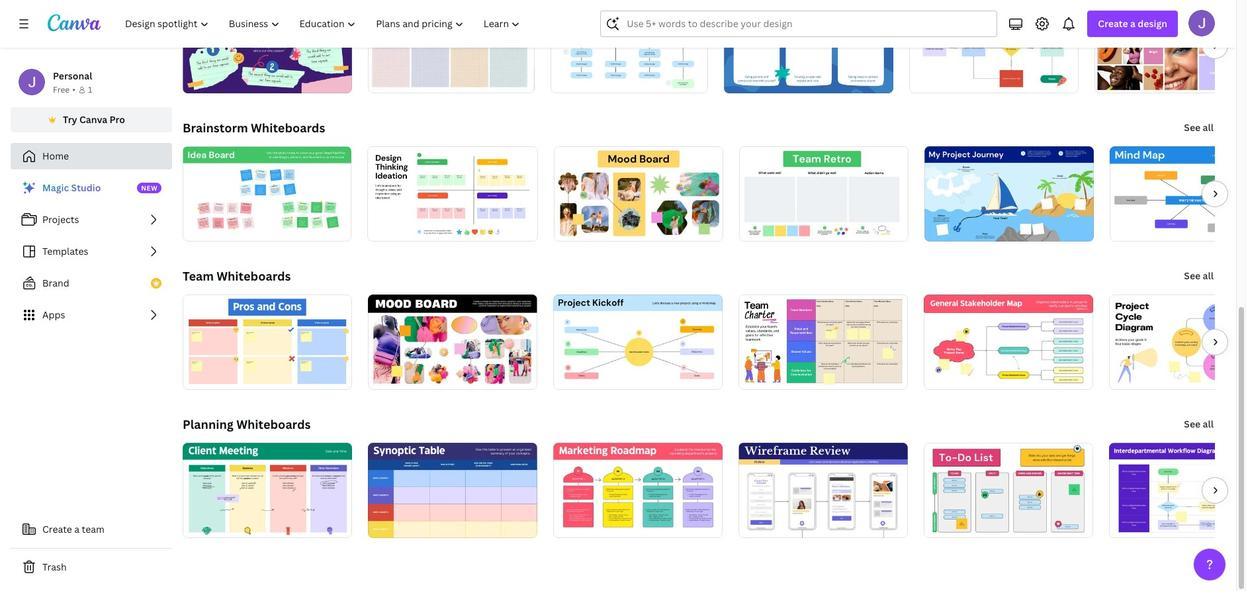 Task type: vqa. For each thing, say whether or not it's contained in the screenshot.
Team Whiteboards The Whiteboards
yes



Task type: locate. For each thing, give the bounding box(es) containing it.
0 vertical spatial all
[[1203, 121, 1214, 134]]

whiteboards for planning whiteboards
[[236, 416, 311, 432]]

a inside dropdown button
[[1131, 17, 1136, 30]]

whiteboards for brainstorm whiteboards
[[251, 120, 325, 136]]

see all for brainstorm whiteboards
[[1185, 121, 1214, 134]]

a inside button
[[74, 523, 80, 536]]

create inside button
[[42, 523, 72, 536]]

2 vertical spatial all
[[1203, 418, 1214, 430]]

2 vertical spatial whiteboards
[[236, 416, 311, 432]]

team whiteboards
[[183, 268, 291, 284]]

whiteboards
[[251, 120, 325, 136], [217, 268, 291, 284], [236, 416, 311, 432]]

2 vertical spatial see all
[[1185, 418, 1214, 430]]

see all link for team whiteboards
[[1183, 263, 1216, 289]]

personal
[[53, 70, 92, 82]]

2 vertical spatial see
[[1185, 418, 1201, 430]]

a for team
[[74, 523, 80, 536]]

2 see all from the top
[[1185, 269, 1214, 282]]

2 see all link from the top
[[1183, 263, 1216, 289]]

trash link
[[11, 554, 172, 581]]

1 see from the top
[[1185, 121, 1201, 134]]

1 vertical spatial all
[[1203, 269, 1214, 282]]

magic studio
[[42, 181, 101, 194]]

0 horizontal spatial a
[[74, 523, 80, 536]]

create left team in the bottom of the page
[[42, 523, 72, 536]]

try canva pro
[[63, 113, 125, 126]]

1 horizontal spatial create
[[1099, 17, 1129, 30]]

see all link for planning whiteboards
[[1183, 411, 1216, 438]]

3 see from the top
[[1185, 418, 1201, 430]]

free
[[53, 84, 70, 95]]

see all link
[[1183, 115, 1216, 141], [1183, 263, 1216, 289], [1183, 411, 1216, 438]]

0 vertical spatial see
[[1185, 121, 1201, 134]]

create inside dropdown button
[[1099, 17, 1129, 30]]

all
[[1203, 121, 1214, 134], [1203, 269, 1214, 282], [1203, 418, 1214, 430]]

a left the design
[[1131, 17, 1136, 30]]

create for create a team
[[42, 523, 72, 536]]

0 vertical spatial see all
[[1185, 121, 1214, 134]]

list containing magic studio
[[11, 175, 172, 328]]

list
[[11, 175, 172, 328]]

1 see all from the top
[[1185, 121, 1214, 134]]

a
[[1131, 17, 1136, 30], [74, 523, 80, 536]]

templates link
[[11, 238, 172, 265]]

2 vertical spatial see all link
[[1183, 411, 1216, 438]]

canva
[[79, 113, 107, 126]]

brainstorm whiteboards link
[[183, 120, 325, 136]]

0 vertical spatial whiteboards
[[251, 120, 325, 136]]

jacob simon image
[[1189, 10, 1216, 36]]

trash
[[42, 561, 67, 573]]

try
[[63, 113, 77, 126]]

2 see from the top
[[1185, 269, 1201, 282]]

all for team whiteboards
[[1203, 269, 1214, 282]]

see for team whiteboards
[[1185, 269, 1201, 282]]

•
[[72, 84, 75, 95]]

0 vertical spatial create
[[1099, 17, 1129, 30]]

create a design
[[1099, 17, 1168, 30]]

0 vertical spatial a
[[1131, 17, 1136, 30]]

3 all from the top
[[1203, 418, 1214, 430]]

1 vertical spatial see all link
[[1183, 263, 1216, 289]]

1 vertical spatial create
[[42, 523, 72, 536]]

1 vertical spatial see
[[1185, 269, 1201, 282]]

planning
[[183, 416, 234, 432]]

brainstorm
[[183, 120, 248, 136]]

try canva pro button
[[11, 107, 172, 132]]

magic
[[42, 181, 69, 194]]

1 vertical spatial a
[[74, 523, 80, 536]]

1 vertical spatial see all
[[1185, 269, 1214, 282]]

see for planning whiteboards
[[1185, 418, 1201, 430]]

2 all from the top
[[1203, 269, 1214, 282]]

create left the design
[[1099, 17, 1129, 30]]

0 horizontal spatial create
[[42, 523, 72, 536]]

3 see all link from the top
[[1183, 411, 1216, 438]]

None search field
[[601, 11, 998, 37]]

top level navigation element
[[117, 11, 532, 37]]

create a team
[[42, 523, 105, 536]]

create
[[1099, 17, 1129, 30], [42, 523, 72, 536]]

1 horizontal spatial a
[[1131, 17, 1136, 30]]

1 see all link from the top
[[1183, 115, 1216, 141]]

a left team in the bottom of the page
[[74, 523, 80, 536]]

see
[[1185, 121, 1201, 134], [1185, 269, 1201, 282], [1185, 418, 1201, 430]]

see all
[[1185, 121, 1214, 134], [1185, 269, 1214, 282], [1185, 418, 1214, 430]]

create a team button
[[11, 516, 172, 543]]

brand link
[[11, 270, 172, 297]]

3 see all from the top
[[1185, 418, 1214, 430]]

see for brainstorm whiteboards
[[1185, 121, 1201, 134]]

templates
[[42, 245, 88, 258]]

0 vertical spatial see all link
[[1183, 115, 1216, 141]]

1 vertical spatial whiteboards
[[217, 268, 291, 284]]

team whiteboards link
[[183, 268, 291, 284]]

1 all from the top
[[1203, 121, 1214, 134]]



Task type: describe. For each thing, give the bounding box(es) containing it.
brainstorm whiteboards
[[183, 120, 325, 136]]

apps
[[42, 309, 65, 321]]

team
[[183, 268, 214, 284]]

create for create a design
[[1099, 17, 1129, 30]]

home
[[42, 150, 69, 162]]

all for brainstorm whiteboards
[[1203, 121, 1214, 134]]

apps link
[[11, 302, 172, 328]]

whiteboards for team whiteboards
[[217, 268, 291, 284]]

planning whiteboards
[[183, 416, 311, 432]]

planning whiteboards link
[[183, 416, 311, 432]]

studio
[[71, 181, 101, 194]]

see all link for brainstorm whiteboards
[[1183, 115, 1216, 141]]

pro
[[110, 113, 125, 126]]

see all for team whiteboards
[[1185, 269, 1214, 282]]

1
[[88, 84, 92, 95]]

free •
[[53, 84, 75, 95]]

home link
[[11, 143, 172, 170]]

team
[[82, 523, 105, 536]]

Search search field
[[627, 11, 972, 36]]

brand
[[42, 277, 69, 289]]

a for design
[[1131, 17, 1136, 30]]

projects link
[[11, 207, 172, 233]]

create a design button
[[1088, 11, 1179, 37]]

design
[[1138, 17, 1168, 30]]

new
[[141, 183, 158, 193]]

all for planning whiteboards
[[1203, 418, 1214, 430]]

projects
[[42, 213, 79, 226]]

see all for planning whiteboards
[[1185, 418, 1214, 430]]



